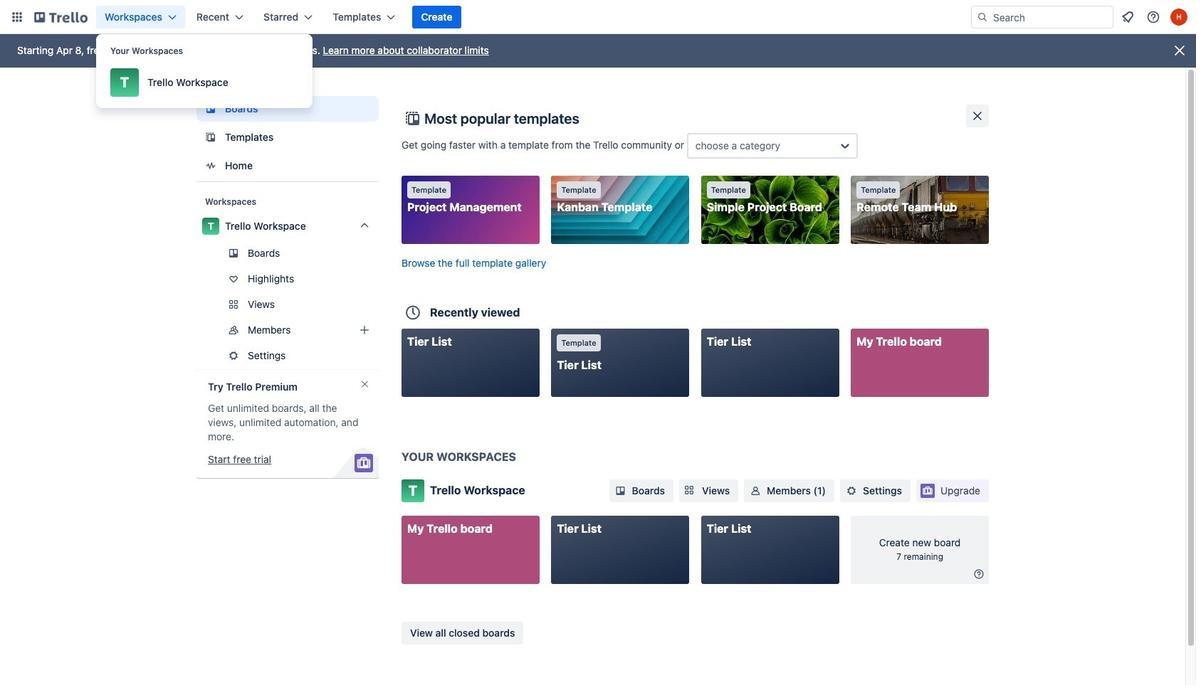 Task type: vqa. For each thing, say whether or not it's contained in the screenshot.
Search field at the right of page
yes



Task type: locate. For each thing, give the bounding box(es) containing it.
sm image
[[972, 568, 986, 582]]

2 horizontal spatial sm image
[[845, 484, 859, 498]]

board image
[[202, 100, 219, 118]]

search image
[[977, 11, 988, 23]]

home image
[[202, 157, 219, 174]]

open information menu image
[[1147, 10, 1161, 24]]

0 horizontal spatial sm image
[[614, 484, 628, 498]]

2 sm image from the left
[[749, 484, 763, 498]]

1 horizontal spatial sm image
[[749, 484, 763, 498]]

add image
[[356, 322, 373, 339]]

primary element
[[0, 0, 1196, 34]]

sm image
[[614, 484, 628, 498], [749, 484, 763, 498], [845, 484, 859, 498]]

0 notifications image
[[1119, 9, 1137, 26]]



Task type: describe. For each thing, give the bounding box(es) containing it.
template board image
[[202, 129, 219, 146]]

3 sm image from the left
[[845, 484, 859, 498]]

back to home image
[[34, 6, 88, 28]]

1 sm image from the left
[[614, 484, 628, 498]]

Search field
[[988, 7, 1113, 27]]

howard (howard38800628) image
[[1171, 9, 1188, 26]]



